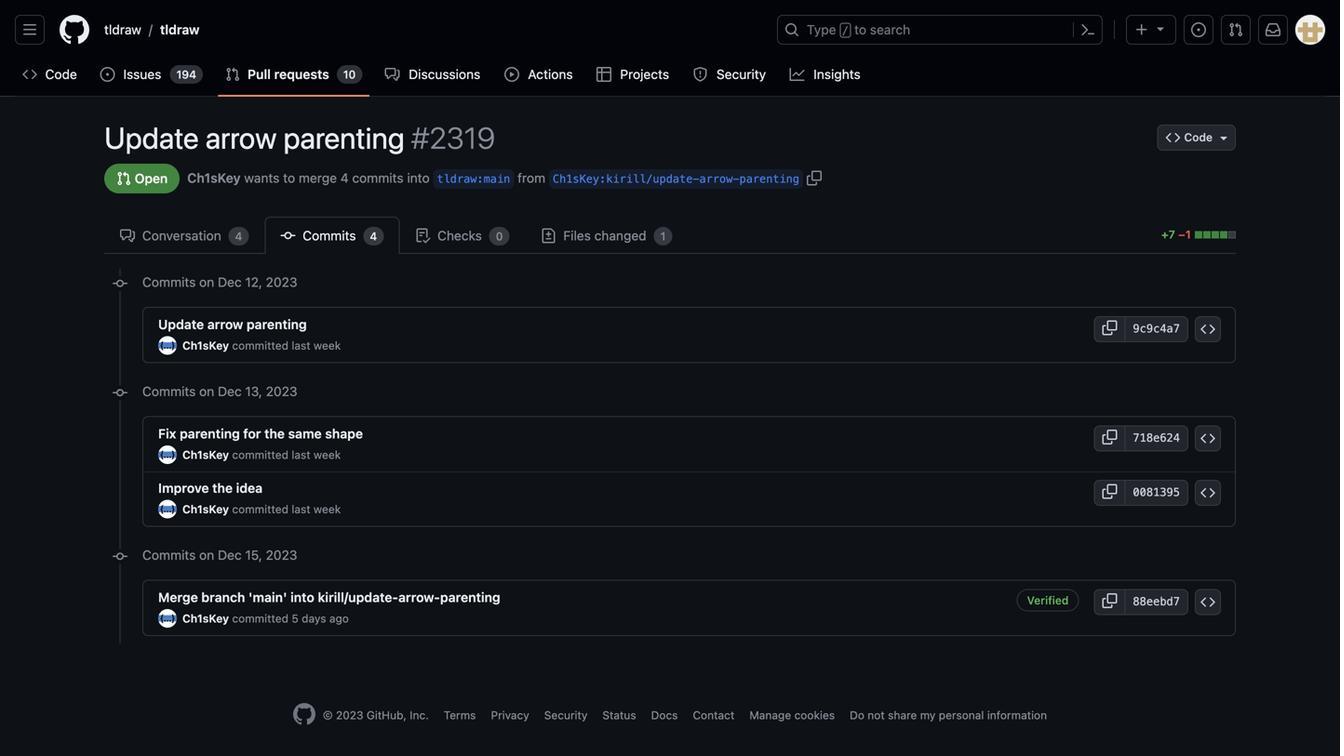 Task type: describe. For each thing, give the bounding box(es) containing it.
pull request tabs element
[[104, 217, 1152, 254]]

projects link
[[589, 61, 678, 88]]

update for update arrow parenting
[[158, 317, 204, 332]]

type / to search
[[807, 22, 911, 37]]

0 horizontal spatial arrow-
[[398, 590, 440, 606]]

© 2023 github, inc.
[[323, 709, 429, 722]]

1
[[661, 230, 666, 243]]

194
[[176, 68, 196, 81]]

1 horizontal spatial 4
[[341, 170, 349, 186]]

copy the full sha image for improve the idea
[[1103, 485, 1118, 499]]

718e624 link
[[1125, 426, 1189, 452]]

88eebd7
[[1133, 596, 1181, 609]]

commits for commits
[[299, 228, 360, 243]]

file diff image
[[541, 229, 556, 243]]

git commit image
[[113, 386, 128, 401]]

1 horizontal spatial code image
[[1201, 486, 1216, 501]]

actions link
[[497, 61, 582, 88]]

actions
[[528, 67, 573, 82]]

inc.
[[410, 709, 429, 722]]

@ch1skey image for update arrow parenting
[[158, 337, 177, 355]]

status link
[[603, 709, 636, 722]]

1 vertical spatial into
[[291, 590, 315, 606]]

9c9c4a7
[[1133, 323, 1181, 336]]

pull
[[248, 67, 271, 82]]

merge branch 'main' into kirill/update-arrow-parenting link
[[158, 590, 501, 606]]

last for parenting
[[292, 339, 311, 352]]

copy image
[[807, 171, 822, 186]]

ch1skey wants to merge 4 commits into tldraw : main from ch1skey : kirill/update-arrow-parenting
[[187, 170, 800, 186]]

type
[[807, 22, 837, 37]]

0 horizontal spatial triangle down image
[[1154, 21, 1168, 36]]

+7 −1
[[1162, 228, 1194, 241]]

ch1skey committed 5 days ago
[[182, 613, 349, 626]]

0
[[496, 230, 503, 243]]

tldraw / tldraw
[[104, 22, 200, 37]]

fix parenting for the same shape link
[[158, 426, 363, 442]]

code image right 9c9c4a7 'link'
[[1201, 322, 1216, 337]]

ch1skey link left wants
[[187, 168, 241, 188]]

88eebd7 link
[[1125, 590, 1189, 616]]

issues
[[123, 67, 161, 82]]

1 tldraw link from the left
[[97, 15, 149, 45]]

wants
[[244, 170, 280, 186]]

update arrow parenting #2319
[[104, 120, 495, 155]]

changed
[[595, 228, 647, 243]]

contact
[[693, 709, 735, 722]]

1 horizontal spatial tldraw
[[160, 22, 200, 37]]

5
[[292, 613, 299, 626]]

1 : from the left
[[477, 173, 484, 186]]

do not share my personal information
[[850, 709, 1048, 722]]

arrow- inside 'ch1skey wants to merge 4 commits into tldraw : main from ch1skey : kirill/update-arrow-parenting'
[[700, 173, 740, 186]]

1 horizontal spatial the
[[264, 426, 285, 442]]

do
[[850, 709, 865, 722]]

improve the idea link
[[158, 481, 263, 496]]

0 vertical spatial homepage image
[[60, 15, 89, 45]]

terms link
[[444, 709, 476, 722]]

command palette image
[[1081, 22, 1096, 37]]

on for 15,
[[199, 548, 214, 563]]

0 horizontal spatial code
[[45, 67, 77, 82]]

terms
[[444, 709, 476, 722]]

verified
[[1027, 594, 1069, 607]]

4 for conversation
[[235, 230, 242, 243]]

requests
[[274, 67, 329, 82]]

12,
[[245, 275, 262, 290]]

copy the full sha image for update arrow parenting
[[1103, 321, 1118, 336]]

git pull request image
[[225, 67, 240, 82]]

1 vertical spatial code
[[1185, 131, 1213, 144]]

privacy link
[[491, 709, 530, 722]]

committed for idea
[[232, 503, 289, 516]]

0081395
[[1133, 486, 1181, 499]]

9c9c4a7 link
[[1125, 317, 1189, 343]]

0 horizontal spatial the
[[212, 481, 233, 496]]

dec for 13,
[[218, 384, 242, 399]]

pull requests
[[248, 67, 329, 82]]

ch1skey for merge branch 'main' into kirill/update-arrow-parenting
[[182, 613, 229, 626]]

branch
[[201, 590, 245, 606]]

git commit image for commits on dec 12, 2023
[[113, 277, 128, 291]]

merge
[[299, 170, 337, 186]]

issue opened image
[[100, 67, 115, 82]]

files changed
[[560, 228, 650, 243]]

2023 for commits on dec 13, 2023
[[266, 384, 298, 399]]

github,
[[367, 709, 407, 722]]

verified button
[[1017, 590, 1079, 612]]

comment discussion image inside pull request tabs element
[[120, 229, 135, 243]]

manage
[[750, 709, 792, 722]]

arrow for update arrow parenting
[[207, 317, 243, 332]]

checks
[[434, 228, 486, 243]]

open
[[131, 171, 168, 186]]

@ch1skey image for fix
[[158, 446, 177, 465]]

copy the full sha image for 718e624
[[1103, 430, 1118, 445]]

ch1skey committed last week for parenting
[[182, 339, 341, 352]]

insights
[[814, 67, 861, 82]]

discussions
[[409, 67, 481, 82]]

week for fix parenting for the same shape
[[314, 449, 341, 462]]

+7
[[1162, 228, 1176, 241]]

conversation
[[139, 228, 225, 243]]

week for improve the idea
[[314, 503, 341, 516]]

ch1skey for improve the idea
[[182, 503, 229, 516]]

commits
[[352, 170, 404, 186]]

ch1skey link for arrow
[[182, 339, 229, 352]]

manage cookies
[[750, 709, 835, 722]]

status
[[603, 709, 636, 722]]

ch1skey inside 'ch1skey wants to merge 4 commits into tldraw : main from ch1skey : kirill/update-arrow-parenting'
[[553, 173, 600, 186]]

0 horizontal spatial security link
[[544, 709, 588, 722]]

1 vertical spatial triangle down image
[[1217, 130, 1232, 145]]

0 horizontal spatial security
[[544, 709, 588, 722]]

issue opened image
[[1192, 22, 1207, 37]]

−1
[[1179, 228, 1191, 241]]

projects
[[620, 67, 669, 82]]

do not share my personal information button
[[850, 708, 1048, 724]]



Task type: vqa. For each thing, say whether or not it's contained in the screenshot.


Task type: locate. For each thing, give the bounding box(es) containing it.
commits down the merge
[[299, 228, 360, 243]]

the left idea
[[212, 481, 233, 496]]

ch1skey link up improve the idea link
[[182, 449, 229, 462]]

1 horizontal spatial arrow-
[[700, 173, 740, 186]]

1 vertical spatial @ch1skey image
[[158, 610, 177, 628]]

committed down the fix parenting for the same shape link
[[232, 449, 289, 462]]

4 up commits on dec 12, 2023 at the top left
[[235, 230, 242, 243]]

1 dec from the top
[[218, 275, 242, 290]]

1 week from the top
[[314, 339, 341, 352]]

days
[[302, 613, 326, 626]]

ch1skey committed last week down idea
[[182, 503, 341, 516]]

share
[[888, 709, 917, 722]]

update down commits on dec 12, 2023 at the top left
[[158, 317, 204, 332]]

tldraw up 194
[[160, 22, 200, 37]]

0 horizontal spatial into
[[291, 590, 315, 606]]

3 week from the top
[[314, 503, 341, 516]]

3 ch1skey committed last week from the top
[[182, 503, 341, 516]]

update arrow parenting
[[158, 317, 307, 332]]

2 vertical spatial git commit image
[[113, 550, 128, 565]]

last
[[292, 339, 311, 352], [292, 449, 311, 462], [292, 503, 311, 516]]

0 horizontal spatial /
[[149, 22, 153, 37]]

personal
[[939, 709, 985, 722]]

1 vertical spatial comment discussion image
[[120, 229, 135, 243]]

0 vertical spatial comment discussion image
[[385, 67, 400, 82]]

1 horizontal spatial :
[[600, 173, 606, 186]]

2 vertical spatial last
[[292, 503, 311, 516]]

@ch1skey image down fix
[[158, 446, 177, 465]]

1 vertical spatial the
[[212, 481, 233, 496]]

1 vertical spatial last
[[292, 449, 311, 462]]

:
[[477, 173, 484, 186], [600, 173, 606, 186]]

2023
[[266, 275, 297, 290], [266, 384, 298, 399], [266, 548, 297, 563], [336, 709, 364, 722]]

0 vertical spatial dec
[[218, 275, 242, 290]]

merge
[[158, 590, 198, 606]]

commits
[[299, 228, 360, 243], [142, 275, 196, 290], [142, 384, 196, 399], [142, 548, 196, 563]]

/ up issues
[[149, 22, 153, 37]]

ch1skey link for branch
[[182, 613, 229, 626]]

/ inside tldraw / tldraw
[[149, 22, 153, 37]]

ch1skey link down branch
[[182, 613, 229, 626]]

1 horizontal spatial tldraw link
[[153, 15, 207, 45]]

notifications image
[[1266, 22, 1281, 37]]

2 dec from the top
[[218, 384, 242, 399]]

0 vertical spatial kirill/update-
[[606, 173, 700, 186]]

2 last from the top
[[292, 449, 311, 462]]

4 for commits
[[370, 230, 377, 243]]

@ch1skey image
[[158, 337, 177, 355], [158, 610, 177, 628]]

insights link
[[783, 61, 870, 88]]

on
[[199, 275, 214, 290], [199, 384, 214, 399], [199, 548, 214, 563]]

to right wants
[[283, 170, 295, 186]]

tldraw up issue opened icon
[[104, 22, 141, 37]]

improve
[[158, 481, 209, 496]]

ch1skey committed last week for for
[[182, 449, 341, 462]]

1 vertical spatial dec
[[218, 384, 242, 399]]

into
[[407, 170, 430, 186], [291, 590, 315, 606]]

ch1skey
[[187, 170, 241, 186], [553, 173, 600, 186], [182, 339, 229, 352], [182, 449, 229, 462], [182, 503, 229, 516], [182, 613, 229, 626]]

2 copy the full sha image from the top
[[1103, 594, 1118, 609]]

@ch1skey image
[[158, 446, 177, 465], [158, 500, 177, 519]]

code image left issue opened icon
[[22, 67, 37, 82]]

0 vertical spatial copy the full sha image
[[1103, 430, 1118, 445]]

git pull request image
[[1229, 22, 1244, 37], [116, 171, 131, 186]]

1 vertical spatial week
[[314, 449, 341, 462]]

kirill/update- up 1
[[606, 173, 700, 186]]

code image right 718e624 "link"
[[1201, 432, 1216, 446]]

not
[[868, 709, 885, 722]]

commits up fix
[[142, 384, 196, 399]]

discussions link
[[377, 61, 490, 88]]

4 right the merge
[[341, 170, 349, 186]]

committed down the 'main' at bottom
[[232, 613, 289, 626]]

0 vertical spatial @ch1skey image
[[158, 337, 177, 355]]

0 horizontal spatial homepage image
[[60, 15, 89, 45]]

ch1skey down improve the idea link
[[182, 503, 229, 516]]

0 horizontal spatial tldraw
[[104, 22, 141, 37]]

ch1skey down update arrow parenting
[[182, 339, 229, 352]]

2 week from the top
[[314, 449, 341, 462]]

0 vertical spatial week
[[314, 339, 341, 352]]

0 vertical spatial git pull request image
[[1229, 22, 1244, 37]]

1 vertical spatial kirill/update-
[[318, 590, 399, 606]]

committed for for
[[232, 449, 289, 462]]

ch1skey committed last week
[[182, 339, 341, 352], [182, 449, 341, 462], [182, 503, 341, 516]]

docs link
[[651, 709, 678, 722]]

arrow
[[205, 120, 277, 155], [207, 317, 243, 332]]

ch1skey committed last week down the fix parenting for the same shape link
[[182, 449, 341, 462]]

ch1skey link
[[187, 168, 241, 188], [182, 339, 229, 352], [182, 449, 229, 462], [182, 503, 229, 516], [182, 613, 229, 626]]

commits down "conversation"
[[142, 275, 196, 290]]

dec for 12,
[[218, 275, 242, 290]]

3 last from the top
[[292, 503, 311, 516]]

/ for type
[[842, 24, 849, 37]]

1 vertical spatial copy the full sha image
[[1103, 594, 1118, 609]]

commits for commits on dec 12, 2023
[[142, 275, 196, 290]]

commits up merge
[[142, 548, 196, 563]]

parenting
[[283, 120, 405, 155], [740, 173, 800, 186], [247, 317, 307, 332], [180, 426, 240, 442], [440, 590, 501, 606]]

ch1skey link down update arrow parenting
[[182, 339, 229, 352]]

1 vertical spatial homepage image
[[293, 704, 315, 726]]

code image
[[22, 67, 37, 82], [1201, 322, 1216, 337], [1201, 432, 1216, 446], [1201, 595, 1216, 610]]

on up branch
[[199, 548, 214, 563]]

triangle down image
[[1154, 21, 1168, 36], [1217, 130, 1232, 145]]

security left status link
[[544, 709, 588, 722]]

comment discussion image
[[385, 67, 400, 82], [120, 229, 135, 243]]

/
[[149, 22, 153, 37], [842, 24, 849, 37]]

list containing tldraw / tldraw
[[97, 15, 766, 45]]

same
[[288, 426, 322, 442]]

copy the full sha image
[[1103, 321, 1118, 336], [1103, 485, 1118, 499]]

from
[[518, 170, 546, 186]]

docs
[[651, 709, 678, 722]]

commits on dec 12, 2023
[[142, 275, 297, 290]]

2 committed from the top
[[232, 449, 289, 462]]

0 vertical spatial code image
[[1166, 130, 1181, 145]]

update arrow parenting link
[[158, 317, 307, 332]]

1 @ch1skey image from the top
[[158, 337, 177, 355]]

tldraw link up issue opened icon
[[97, 15, 149, 45]]

shape
[[325, 426, 363, 442]]

#2319
[[411, 120, 495, 155]]

shield image
[[693, 67, 708, 82]]

1 vertical spatial security
[[544, 709, 588, 722]]

commits inside pull request tabs element
[[299, 228, 360, 243]]

commits on dec 15, 2023
[[142, 548, 297, 563]]

plus image
[[1135, 22, 1150, 37]]

code
[[45, 67, 77, 82], [1185, 131, 1213, 144]]

security right shield image
[[717, 67, 766, 82]]

0 vertical spatial the
[[264, 426, 285, 442]]

@ch1skey image down merge
[[158, 610, 177, 628]]

copy the full sha image
[[1103, 430, 1118, 445], [1103, 594, 1118, 609]]

comment discussion image inside the discussions link
[[385, 67, 400, 82]]

arrow down commits on dec 12, 2023 at the top left
[[207, 317, 243, 332]]

: down #2319
[[477, 173, 484, 186]]

code link
[[15, 61, 85, 88]]

1 horizontal spatial comment discussion image
[[385, 67, 400, 82]]

list
[[97, 15, 766, 45]]

'main'
[[249, 590, 287, 606]]

git commit image for commits on dec 15, 2023
[[113, 550, 128, 565]]

2 vertical spatial dec
[[218, 548, 242, 563]]

0 vertical spatial update
[[104, 120, 199, 155]]

for
[[243, 426, 261, 442]]

1 horizontal spatial git pull request image
[[1229, 22, 1244, 37]]

into right commits
[[407, 170, 430, 186]]

1 vertical spatial security link
[[544, 709, 588, 722]]

1 horizontal spatial homepage image
[[293, 704, 315, 726]]

dec left 15,
[[218, 548, 242, 563]]

1 vertical spatial to
[[283, 170, 295, 186]]

committed down idea
[[232, 503, 289, 516]]

2 vertical spatial ch1skey committed last week
[[182, 503, 341, 516]]

tldraw left the 'main'
[[437, 173, 477, 186]]

to for search
[[855, 22, 867, 37]]

on left 13,
[[199, 384, 214, 399]]

1 horizontal spatial into
[[407, 170, 430, 186]]

copy the full sha image for 88eebd7
[[1103, 594, 1118, 609]]

0 vertical spatial arrow
[[205, 120, 277, 155]]

ch1skey committed last week down update arrow parenting
[[182, 339, 341, 352]]

@ch1skey image down update arrow parenting
[[158, 337, 177, 355]]

on left 12,
[[199, 275, 214, 290]]

2 vertical spatial on
[[199, 548, 214, 563]]

0 vertical spatial code
[[45, 67, 77, 82]]

table image
[[597, 67, 612, 82]]

0 horizontal spatial comment discussion image
[[120, 229, 135, 243]]

2 copy the full sha image from the top
[[1103, 485, 1118, 499]]

last for idea
[[292, 503, 311, 516]]

1 committed from the top
[[232, 339, 289, 352]]

0 vertical spatial into
[[407, 170, 430, 186]]

1 horizontal spatial code
[[1185, 131, 1213, 144]]

1 horizontal spatial to
[[855, 22, 867, 37]]

3 on from the top
[[199, 548, 214, 563]]

update up open
[[104, 120, 199, 155]]

2023 for commits on dec 15, 2023
[[266, 548, 297, 563]]

idea
[[236, 481, 263, 496]]

/ for tldraw
[[149, 22, 153, 37]]

into up 5 at the bottom left of the page
[[291, 590, 315, 606]]

code image
[[1166, 130, 1181, 145], [1201, 486, 1216, 501]]

3 committed from the top
[[232, 503, 289, 516]]

tldraw link
[[97, 15, 149, 45], [153, 15, 207, 45]]

@ch1skey image down improve
[[158, 500, 177, 519]]

security link
[[686, 61, 775, 88], [544, 709, 588, 722]]

0 vertical spatial copy the full sha image
[[1103, 321, 1118, 336]]

files
[[564, 228, 591, 243]]

4 left checklist image
[[370, 230, 377, 243]]

search
[[870, 22, 911, 37]]

homepage image up code link
[[60, 15, 89, 45]]

ch1skey left wants
[[187, 170, 241, 186]]

committed
[[232, 339, 289, 352], [232, 449, 289, 462], [232, 503, 289, 516], [232, 613, 289, 626]]

1 horizontal spatial security
[[717, 67, 766, 82]]

kirill/update- inside 'ch1skey wants to merge 4 commits into tldraw : main from ch1skey : kirill/update-arrow-parenting'
[[606, 173, 700, 186]]

1 last from the top
[[292, 339, 311, 352]]

1 horizontal spatial security link
[[686, 61, 775, 88]]

1 on from the top
[[199, 275, 214, 290]]

1 @ch1skey image from the top
[[158, 446, 177, 465]]

copy the full sha image left 88eebd7 at the bottom of page
[[1103, 594, 1118, 609]]

git commit image
[[281, 229, 296, 243], [113, 277, 128, 291], [113, 550, 128, 565]]

1 vertical spatial arrow
[[207, 317, 243, 332]]

improve the idea
[[158, 481, 263, 496]]

15,
[[245, 548, 262, 563]]

main
[[484, 173, 510, 186]]

security
[[717, 67, 766, 82], [544, 709, 588, 722]]

ch1skey down branch
[[182, 613, 229, 626]]

cookies
[[795, 709, 835, 722]]

comment discussion image right '10'
[[385, 67, 400, 82]]

commits on dec 13, 2023
[[142, 384, 298, 399]]

copy the full sha image left 0081395
[[1103, 485, 1118, 499]]

ch1skey link down improve the idea link
[[182, 503, 229, 516]]

on for 13,
[[199, 384, 214, 399]]

copy the full sha image left '718e624'
[[1103, 430, 1118, 445]]

ch1skey committed last week for idea
[[182, 503, 341, 516]]

ch1skey right from
[[553, 173, 600, 186]]

week
[[314, 339, 341, 352], [314, 449, 341, 462], [314, 503, 341, 516]]

ch1skey for fix parenting for the same shape
[[182, 449, 229, 462]]

0 horizontal spatial 4
[[235, 230, 242, 243]]

718e624
[[1133, 432, 1181, 445]]

ch1skey for update arrow parenting
[[182, 339, 229, 352]]

0 horizontal spatial to
[[283, 170, 295, 186]]

graph image
[[790, 67, 805, 82]]

ch1skey link for parenting
[[182, 449, 229, 462]]

1 vertical spatial git commit image
[[113, 277, 128, 291]]

1 vertical spatial on
[[199, 384, 214, 399]]

committed for parenting
[[232, 339, 289, 352]]

/ inside type / to search
[[842, 24, 849, 37]]

0 horizontal spatial git pull request image
[[116, 171, 131, 186]]

0 horizontal spatial kirill/update-
[[318, 590, 399, 606]]

to for merge
[[283, 170, 295, 186]]

0 horizontal spatial :
[[477, 173, 484, 186]]

3 dec from the top
[[218, 548, 242, 563]]

on for 12,
[[199, 275, 214, 290]]

0 vertical spatial security link
[[686, 61, 775, 88]]

the right for
[[264, 426, 285, 442]]

2 : from the left
[[600, 173, 606, 186]]

copy the full sha image left the 9c9c4a7
[[1103, 321, 1118, 336]]

parenting inside 'ch1skey wants to merge 4 commits into tldraw : main from ch1skey : kirill/update-arrow-parenting'
[[740, 173, 800, 186]]

0 vertical spatial triangle down image
[[1154, 21, 1168, 36]]

ch1skey link for the
[[182, 503, 229, 516]]

security link left status link
[[544, 709, 588, 722]]

tldraw inside 'ch1skey wants to merge 4 commits into tldraw : main from ch1skey : kirill/update-arrow-parenting'
[[437, 173, 477, 186]]

2 vertical spatial week
[[314, 503, 341, 516]]

kirill/update-
[[606, 173, 700, 186], [318, 590, 399, 606]]

kirill/update- up 'ago'
[[318, 590, 399, 606]]

committed for 'main'
[[232, 613, 289, 626]]

1 horizontal spatial kirill/update-
[[606, 173, 700, 186]]

fix parenting for the same shape
[[158, 426, 363, 442]]

comment discussion image left "conversation"
[[120, 229, 135, 243]]

dec for 15,
[[218, 548, 242, 563]]

2023 for commits on dec 12, 2023
[[266, 275, 297, 290]]

10
[[343, 68, 356, 81]]

1 copy the full sha image from the top
[[1103, 430, 1118, 445]]

last for for
[[292, 449, 311, 462]]

0081395 link
[[1125, 480, 1189, 506]]

arrow up wants
[[205, 120, 277, 155]]

update for update arrow parenting #2319
[[104, 120, 199, 155]]

homepage image
[[60, 15, 89, 45], [293, 704, 315, 726]]

0 vertical spatial on
[[199, 275, 214, 290]]

2 horizontal spatial tldraw
[[437, 173, 477, 186]]

arrow for update arrow parenting #2319
[[205, 120, 277, 155]]

1 vertical spatial arrow-
[[398, 590, 440, 606]]

0 vertical spatial git commit image
[[281, 229, 296, 243]]

committed down update arrow parenting
[[232, 339, 289, 352]]

2 tldraw link from the left
[[153, 15, 207, 45]]

to left "search" on the right top
[[855, 22, 867, 37]]

week for update arrow parenting
[[314, 339, 341, 352]]

0 vertical spatial security
[[717, 67, 766, 82]]

2 on from the top
[[199, 384, 214, 399]]

fix
[[158, 426, 176, 442]]

0 vertical spatial @ch1skey image
[[158, 446, 177, 465]]

2023 right 13,
[[266, 384, 298, 399]]

dec left 13,
[[218, 384, 242, 399]]

security link left graph image
[[686, 61, 775, 88]]

manage cookies button
[[750, 708, 835, 724]]

@ch1skey image for merge branch 'main' into kirill/update-arrow-parenting
[[158, 610, 177, 628]]

ch1skey up improve the idea link
[[182, 449, 229, 462]]

ago
[[329, 613, 349, 626]]

13,
[[245, 384, 262, 399]]

2023 right ©
[[336, 709, 364, 722]]

2 ch1skey committed last week from the top
[[182, 449, 341, 462]]

homepage image left ©
[[293, 704, 315, 726]]

2 horizontal spatial 4
[[370, 230, 377, 243]]

@ch1skey image for improve
[[158, 500, 177, 519]]

1 vertical spatial update
[[158, 317, 204, 332]]

2 @ch1skey image from the top
[[158, 610, 177, 628]]

my
[[920, 709, 936, 722]]

tldraw link up 194
[[153, 15, 207, 45]]

play image
[[505, 67, 520, 82]]

code image right 88eebd7 link on the bottom right
[[1201, 595, 1216, 610]]

2 @ch1skey image from the top
[[158, 500, 177, 519]]

0 vertical spatial to
[[855, 22, 867, 37]]

1 vertical spatial @ch1skey image
[[158, 500, 177, 519]]

merge branch 'main' into kirill/update-arrow-parenting
[[158, 590, 501, 606]]

/ right type
[[842, 24, 849, 37]]

contact link
[[693, 709, 735, 722]]

: up files changed
[[600, 173, 606, 186]]

1 horizontal spatial /
[[842, 24, 849, 37]]

2023 right 12,
[[266, 275, 297, 290]]

to
[[855, 22, 867, 37], [283, 170, 295, 186]]

1 ch1skey committed last week from the top
[[182, 339, 341, 352]]

1 vertical spatial code image
[[1201, 486, 1216, 501]]

privacy
[[491, 709, 530, 722]]

1 vertical spatial ch1skey committed last week
[[182, 449, 341, 462]]

dec left 12,
[[218, 275, 242, 290]]

1 horizontal spatial triangle down image
[[1217, 130, 1232, 145]]

checklist image
[[415, 229, 430, 243]]

4 committed from the top
[[232, 613, 289, 626]]

0 vertical spatial last
[[292, 339, 311, 352]]

update
[[104, 120, 199, 155], [158, 317, 204, 332]]

0 horizontal spatial code image
[[1166, 130, 1181, 145]]

0 vertical spatial arrow-
[[700, 173, 740, 186]]

©
[[323, 709, 333, 722]]

information
[[988, 709, 1048, 722]]

1 vertical spatial git pull request image
[[116, 171, 131, 186]]

commits for commits on dec 13, 2023
[[142, 384, 196, 399]]

1 vertical spatial copy the full sha image
[[1103, 485, 1118, 499]]

0 horizontal spatial tldraw link
[[97, 15, 149, 45]]

2023 right 15,
[[266, 548, 297, 563]]

0 vertical spatial ch1skey committed last week
[[182, 339, 341, 352]]

1 copy the full sha image from the top
[[1103, 321, 1118, 336]]

commits for commits on dec 15, 2023
[[142, 548, 196, 563]]

the
[[264, 426, 285, 442], [212, 481, 233, 496]]



